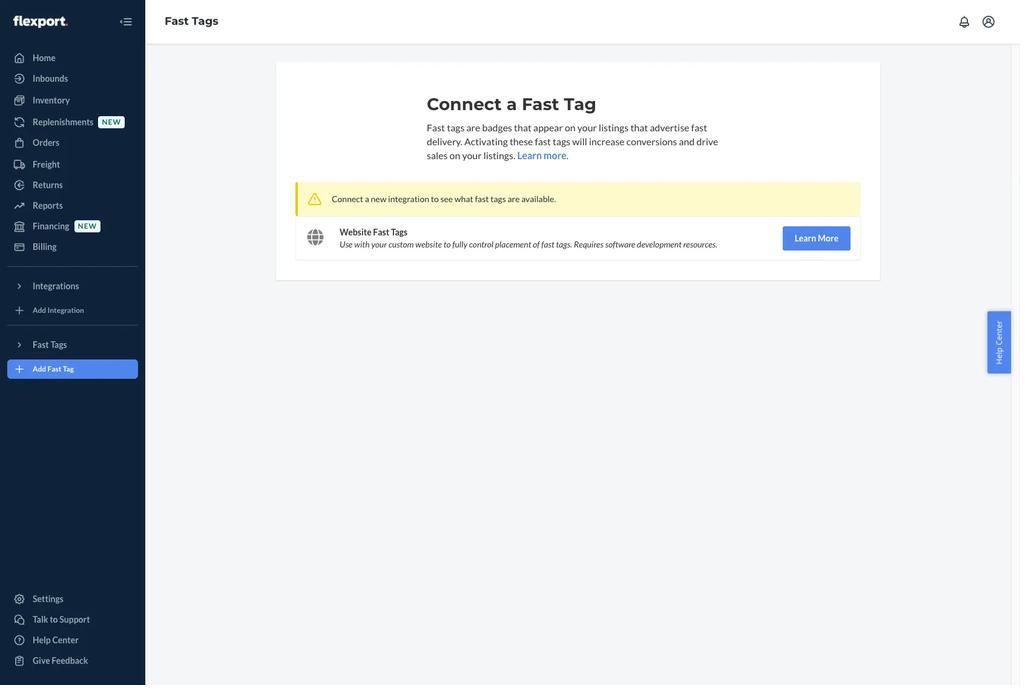 Task type: vqa. For each thing, say whether or not it's contained in the screenshot.
My
no



Task type: describe. For each thing, give the bounding box(es) containing it.
center inside button
[[994, 321, 1005, 346]]

0 vertical spatial tag
[[564, 94, 597, 114]]

appear
[[534, 122, 563, 133]]

fast right close navigation image
[[165, 15, 189, 28]]

fast inside fast tags are badges that appear on your listings that advertise fast delivery. activating these fast tags will increase conversions and drive sales on your listings.
[[427, 122, 445, 133]]

1 vertical spatial tags
[[553, 136, 571, 147]]

drive
[[697, 136, 718, 147]]

fast down fast tags dropdown button
[[48, 365, 61, 374]]

are inside fast tags are badges that appear on your listings that advertise fast delivery. activating these fast tags will increase conversions and drive sales on your listings.
[[467, 122, 480, 133]]

connect a new integration to see what fast tags are available.
[[332, 193, 556, 204]]

close navigation image
[[119, 15, 133, 29]]

to inside button
[[50, 615, 58, 625]]

2 that from the left
[[631, 122, 648, 133]]

integrations button
[[7, 277, 138, 296]]

0 vertical spatial tags
[[447, 122, 465, 133]]

flexport logo image
[[13, 16, 68, 28]]

new for replenishments
[[102, 118, 121, 127]]

home link
[[7, 48, 138, 68]]

delivery.
[[427, 136, 463, 147]]

support
[[59, 615, 90, 625]]

more
[[818, 233, 839, 243]]

new for financing
[[78, 222, 97, 231]]

connect for connect a new integration to see what fast tags are available.
[[332, 193, 363, 204]]

returns
[[33, 180, 63, 190]]

activating
[[464, 136, 508, 147]]

integration
[[388, 193, 429, 204]]

development
[[637, 239, 682, 249]]

listings.
[[484, 149, 516, 161]]

help center button
[[988, 312, 1011, 374]]

website fast tags use with your custom website to fully control placement of fast tags. requires software development resources.
[[340, 227, 718, 249]]

1 vertical spatial new
[[371, 193, 387, 204]]

inventory link
[[7, 91, 138, 110]]

open notifications image
[[957, 15, 972, 29]]

give feedback
[[33, 656, 88, 666]]

billing
[[33, 242, 57, 252]]

fast inside website fast tags use with your custom website to fully control placement of fast tags. requires software development resources.
[[373, 227, 389, 237]]

learn more
[[795, 233, 839, 243]]

sales
[[427, 149, 448, 161]]

learn more button
[[783, 226, 851, 250]]

1 vertical spatial help
[[33, 635, 51, 645]]

requires
[[574, 239, 604, 249]]

billing link
[[7, 237, 138, 257]]

add integration link
[[7, 301, 138, 320]]

orders
[[33, 137, 59, 148]]

fast tags link
[[165, 15, 218, 28]]

these
[[510, 136, 533, 147]]

to inside website fast tags use with your custom website to fully control placement of fast tags. requires software development resources.
[[444, 239, 451, 249]]

learn for learn more .
[[517, 149, 542, 161]]

freight
[[33, 159, 60, 170]]

more
[[544, 149, 567, 161]]

website
[[340, 227, 372, 237]]

badges
[[482, 122, 512, 133]]

1 horizontal spatial are
[[508, 193, 520, 204]]

a for new
[[365, 193, 369, 204]]

1 that from the left
[[514, 122, 532, 133]]

fast inside dropdown button
[[33, 340, 49, 350]]

tags inside website fast tags use with your custom website to fully control placement of fast tags. requires software development resources.
[[391, 227, 408, 237]]

talk
[[33, 615, 48, 625]]

talk to support button
[[7, 610, 138, 630]]

tags.
[[556, 239, 572, 249]]

inventory
[[33, 95, 70, 105]]

integration
[[48, 306, 84, 315]]

give feedback button
[[7, 652, 138, 671]]

financing
[[33, 221, 69, 231]]

1 horizontal spatial fast tags
[[165, 15, 218, 28]]

returns link
[[7, 176, 138, 195]]

fast tags button
[[7, 335, 138, 355]]



Task type: locate. For each thing, give the bounding box(es) containing it.
1 horizontal spatial your
[[462, 149, 482, 161]]

1 vertical spatial to
[[444, 239, 451, 249]]

fast right what at the top left of page
[[475, 193, 489, 204]]

help center inside button
[[994, 321, 1005, 365]]

replenishments
[[33, 117, 94, 127]]

custom
[[389, 239, 414, 249]]

0 horizontal spatial tags
[[447, 122, 465, 133]]

on
[[565, 122, 576, 133], [450, 149, 460, 161]]

will
[[572, 136, 587, 147]]

0 horizontal spatial a
[[365, 193, 369, 204]]

1 vertical spatial a
[[365, 193, 369, 204]]

give
[[33, 656, 50, 666]]

2 vertical spatial your
[[371, 239, 387, 249]]

inbounds link
[[7, 69, 138, 88]]

fast tags are badges that appear on your listings that advertise fast delivery. activating these fast tags will increase conversions and drive sales on your listings.
[[427, 122, 718, 161]]

1 vertical spatial are
[[508, 193, 520, 204]]

use
[[340, 239, 353, 249]]

1 vertical spatial on
[[450, 149, 460, 161]]

fully
[[452, 239, 468, 249]]

0 horizontal spatial to
[[50, 615, 58, 625]]

tags right what at the top left of page
[[491, 193, 506, 204]]

0 horizontal spatial tags
[[51, 340, 67, 350]]

talk to support
[[33, 615, 90, 625]]

help
[[994, 348, 1005, 365], [33, 635, 51, 645]]

0 vertical spatial new
[[102, 118, 121, 127]]

and
[[679, 136, 695, 147]]

1 horizontal spatial new
[[102, 118, 121, 127]]

2 horizontal spatial tags
[[553, 136, 571, 147]]

0 vertical spatial fast tags
[[165, 15, 218, 28]]

0 vertical spatial help center
[[994, 321, 1005, 365]]

website
[[415, 239, 442, 249]]

add left the integration
[[33, 306, 46, 315]]

0 horizontal spatial tag
[[63, 365, 74, 374]]

connect up badges
[[427, 94, 502, 114]]

tags inside dropdown button
[[51, 340, 67, 350]]

connect
[[427, 94, 502, 114], [332, 193, 363, 204]]

learn for learn more
[[795, 233, 816, 243]]

1 vertical spatial learn
[[795, 233, 816, 243]]

1 horizontal spatial center
[[994, 321, 1005, 346]]

2 horizontal spatial new
[[371, 193, 387, 204]]

1 horizontal spatial tag
[[564, 94, 597, 114]]

to left see
[[431, 193, 439, 204]]

1 add from the top
[[33, 306, 46, 315]]

connect up website
[[332, 193, 363, 204]]

to
[[431, 193, 439, 204], [444, 239, 451, 249], [50, 615, 58, 625]]

1 vertical spatial connect
[[332, 193, 363, 204]]

0 horizontal spatial help center
[[33, 635, 79, 645]]

1 horizontal spatial help
[[994, 348, 1005, 365]]

add inside add fast tag link
[[33, 365, 46, 374]]

1 vertical spatial add
[[33, 365, 46, 374]]

your inside website fast tags use with your custom website to fully control placement of fast tags. requires software development resources.
[[371, 239, 387, 249]]

of
[[533, 239, 540, 249]]

learn inside button
[[795, 233, 816, 243]]

reports link
[[7, 196, 138, 216]]

2 horizontal spatial to
[[444, 239, 451, 249]]

1 vertical spatial fast tags
[[33, 340, 67, 350]]

with
[[354, 239, 370, 249]]

that up conversions
[[631, 122, 648, 133]]

on up will
[[565, 122, 576, 133]]

0 vertical spatial your
[[578, 122, 597, 133]]

settings
[[33, 594, 64, 604]]

0 horizontal spatial learn
[[517, 149, 542, 161]]

that
[[514, 122, 532, 133], [631, 122, 648, 133]]

0 vertical spatial tags
[[192, 15, 218, 28]]

increase
[[589, 136, 625, 147]]

new
[[102, 118, 121, 127], [371, 193, 387, 204], [78, 222, 97, 231]]

settings link
[[7, 590, 138, 609]]

tags up delivery.
[[447, 122, 465, 133]]

on down delivery.
[[450, 149, 460, 161]]

learn down these
[[517, 149, 542, 161]]

that up these
[[514, 122, 532, 133]]

fast inside website fast tags use with your custom website to fully control placement of fast tags. requires software development resources.
[[541, 239, 554, 249]]

1 horizontal spatial learn
[[795, 233, 816, 243]]

see
[[440, 193, 453, 204]]

1 horizontal spatial tags
[[491, 193, 506, 204]]

0 horizontal spatial fast tags
[[33, 340, 67, 350]]

0 vertical spatial a
[[507, 94, 517, 114]]

orders link
[[7, 133, 138, 153]]

help inside button
[[994, 348, 1005, 365]]

2 vertical spatial tags
[[51, 340, 67, 350]]

fast up custom
[[373, 227, 389, 237]]

0 horizontal spatial new
[[78, 222, 97, 231]]

a up badges
[[507, 94, 517, 114]]

1 horizontal spatial a
[[507, 94, 517, 114]]

tag up will
[[564, 94, 597, 114]]

add fast tag
[[33, 365, 74, 374]]

your right with
[[371, 239, 387, 249]]

1 horizontal spatial connect
[[427, 94, 502, 114]]

are up 'activating'
[[467, 122, 480, 133]]

tag
[[564, 94, 597, 114], [63, 365, 74, 374]]

2 add from the top
[[33, 365, 46, 374]]

2 vertical spatial tags
[[491, 193, 506, 204]]

conversions
[[627, 136, 677, 147]]

inbounds
[[33, 73, 68, 84]]

fast
[[691, 122, 707, 133], [535, 136, 551, 147], [475, 193, 489, 204], [541, 239, 554, 249]]

0 horizontal spatial connect
[[332, 193, 363, 204]]

fast
[[165, 15, 189, 28], [522, 94, 559, 114], [427, 122, 445, 133], [373, 227, 389, 237], [33, 340, 49, 350], [48, 365, 61, 374]]

0 vertical spatial learn
[[517, 149, 542, 161]]

help center
[[994, 321, 1005, 365], [33, 635, 79, 645]]

tags
[[447, 122, 465, 133], [553, 136, 571, 147], [491, 193, 506, 204]]

1 vertical spatial center
[[52, 635, 79, 645]]

0 horizontal spatial on
[[450, 149, 460, 161]]

what
[[455, 193, 473, 204]]

1 horizontal spatial to
[[431, 193, 439, 204]]

are left available.
[[508, 193, 520, 204]]

feedback
[[52, 656, 88, 666]]

to left fully
[[444, 239, 451, 249]]

0 vertical spatial help
[[994, 348, 1005, 365]]

a for fast
[[507, 94, 517, 114]]

software
[[605, 239, 635, 249]]

globe image
[[307, 229, 324, 246]]

open account menu image
[[982, 15, 996, 29]]

add
[[33, 306, 46, 315], [33, 365, 46, 374]]

to right talk
[[50, 615, 58, 625]]

fast up the learn more .
[[535, 136, 551, 147]]

learn
[[517, 149, 542, 161], [795, 233, 816, 243]]

new up orders link
[[102, 118, 121, 127]]

connect a fast tag
[[427, 94, 597, 114]]

0 horizontal spatial center
[[52, 635, 79, 645]]

integrations
[[33, 281, 79, 291]]

2 horizontal spatial your
[[578, 122, 597, 133]]

1 horizontal spatial help center
[[994, 321, 1005, 365]]

your
[[578, 122, 597, 133], [462, 149, 482, 161], [371, 239, 387, 249]]

1 vertical spatial tag
[[63, 365, 74, 374]]

help center link
[[7, 631, 138, 650]]

tags up . on the right top of the page
[[553, 136, 571, 147]]

add down fast tags dropdown button
[[33, 365, 46, 374]]

center
[[994, 321, 1005, 346], [52, 635, 79, 645]]

0 horizontal spatial help
[[33, 635, 51, 645]]

1 horizontal spatial that
[[631, 122, 648, 133]]

control
[[469, 239, 494, 249]]

2 vertical spatial to
[[50, 615, 58, 625]]

listings
[[599, 122, 629, 133]]

2 horizontal spatial tags
[[391, 227, 408, 237]]

fast right 'of'
[[541, 239, 554, 249]]

tags
[[192, 15, 218, 28], [391, 227, 408, 237], [51, 340, 67, 350]]

add for add integration
[[33, 306, 46, 315]]

learn more .
[[517, 149, 569, 161]]

add integration
[[33, 306, 84, 315]]

freight link
[[7, 155, 138, 174]]

add inside add integration link
[[33, 306, 46, 315]]

add for add fast tag
[[33, 365, 46, 374]]

advertise
[[650, 122, 690, 133]]

a
[[507, 94, 517, 114], [365, 193, 369, 204]]

1 vertical spatial tags
[[391, 227, 408, 237]]

1 horizontal spatial on
[[565, 122, 576, 133]]

0 vertical spatial are
[[467, 122, 480, 133]]

0 vertical spatial connect
[[427, 94, 502, 114]]

tag down fast tags dropdown button
[[63, 365, 74, 374]]

0 vertical spatial center
[[994, 321, 1005, 346]]

fast tags
[[165, 15, 218, 28], [33, 340, 67, 350]]

placement
[[495, 239, 531, 249]]

a up website
[[365, 193, 369, 204]]

1 horizontal spatial tags
[[192, 15, 218, 28]]

fast up appear
[[522, 94, 559, 114]]

resources.
[[683, 239, 718, 249]]

.
[[567, 149, 569, 161]]

home
[[33, 53, 56, 63]]

0 horizontal spatial your
[[371, 239, 387, 249]]

new down the reports link
[[78, 222, 97, 231]]

2 vertical spatial new
[[78, 222, 97, 231]]

fast up drive
[[691, 122, 707, 133]]

0 vertical spatial to
[[431, 193, 439, 204]]

are
[[467, 122, 480, 133], [508, 193, 520, 204]]

reports
[[33, 200, 63, 211]]

fast up delivery.
[[427, 122, 445, 133]]

your down 'activating'
[[462, 149, 482, 161]]

0 vertical spatial add
[[33, 306, 46, 315]]

0 horizontal spatial that
[[514, 122, 532, 133]]

learn more button
[[517, 149, 567, 163]]

0 horizontal spatial are
[[467, 122, 480, 133]]

new left the integration
[[371, 193, 387, 204]]

connect for connect a fast tag
[[427, 94, 502, 114]]

1 vertical spatial your
[[462, 149, 482, 161]]

1 vertical spatial help center
[[33, 635, 79, 645]]

learn left more
[[795, 233, 816, 243]]

your up will
[[578, 122, 597, 133]]

0 vertical spatial on
[[565, 122, 576, 133]]

fast tags inside dropdown button
[[33, 340, 67, 350]]

available.
[[521, 193, 556, 204]]

add fast tag link
[[7, 360, 138, 379]]

fast up add fast tag
[[33, 340, 49, 350]]



